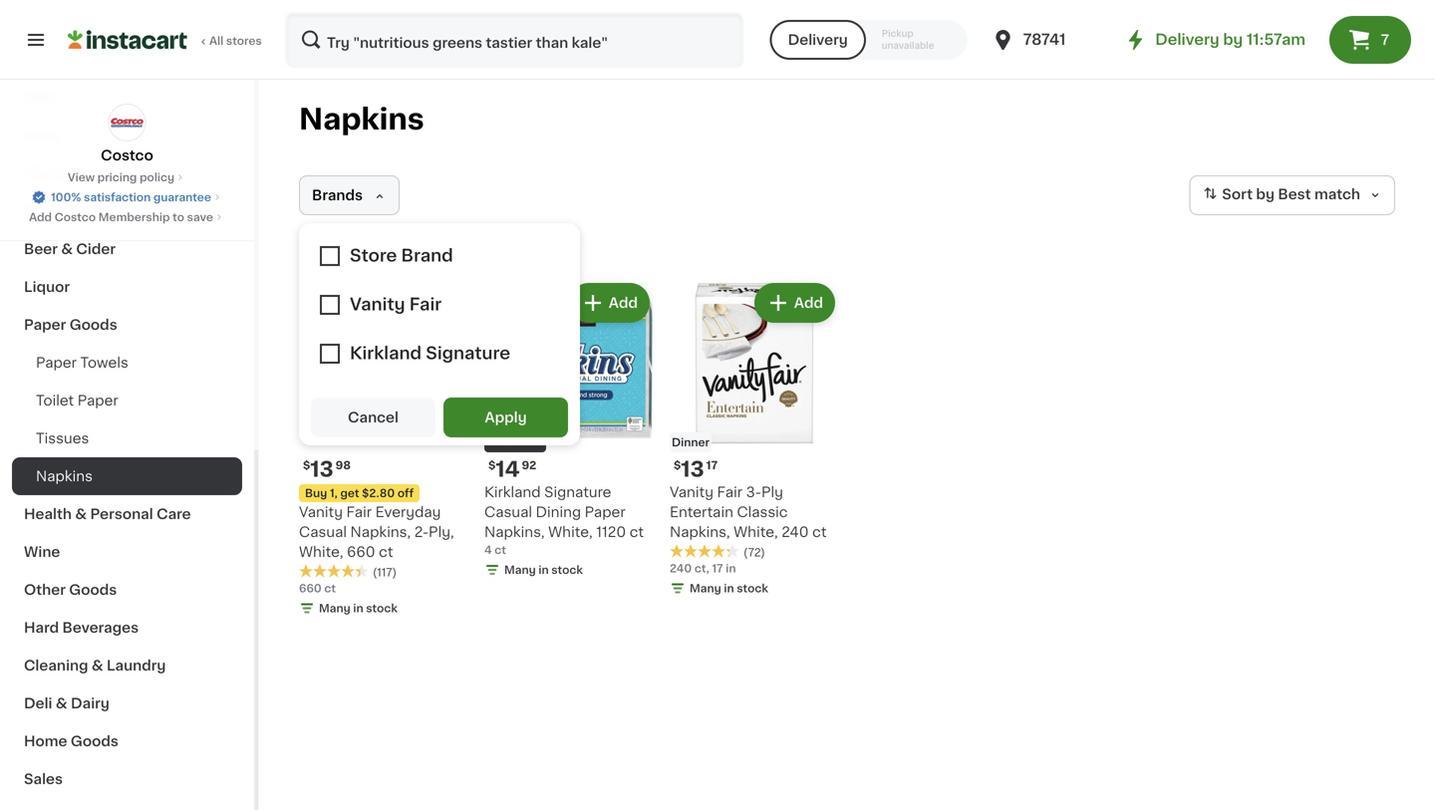 Task type: vqa. For each thing, say whether or not it's contained in the screenshot.
Costco link on the left
yes



Task type: locate. For each thing, give the bounding box(es) containing it.
white, up (72) at the right of the page
[[734, 525, 778, 539]]

in
[[726, 563, 736, 574], [539, 565, 549, 576], [724, 583, 734, 594], [353, 603, 363, 614]]

660 inside vanity fair everyday casual napkins, 2-ply, white, 660 ct
[[347, 545, 375, 559]]

2 horizontal spatial white,
[[734, 525, 778, 539]]

all
[[209, 35, 224, 46]]

white, inside vanity fair 3-ply entertain classic napkins, white, 240 ct
[[734, 525, 778, 539]]

hard beverages
[[24, 621, 139, 635]]

napkins, inside vanity fair 3-ply entertain classic napkins, white, 240 ct
[[670, 525, 730, 539]]

0 horizontal spatial vanity
[[299, 505, 343, 519]]

membership
[[98, 212, 170, 223]]

660 up "(117)"
[[347, 545, 375, 559]]

costco down the 100%
[[55, 212, 96, 223]]

0 horizontal spatial casual
[[299, 525, 347, 539]]

1120
[[596, 525, 626, 539]]

white, inside vanity fair everyday casual napkins, 2-ply, white, 660 ct
[[299, 545, 343, 559]]

$ up buy
[[303, 460, 310, 471]]

costco up view pricing policy "link"
[[101, 149, 153, 162]]

0 vertical spatial casual
[[484, 505, 532, 519]]

white, up the 660 ct
[[299, 545, 343, 559]]

casual inside vanity fair everyday casual napkins, 2-ply, white, 660 ct
[[299, 525, 347, 539]]

paper
[[24, 318, 66, 332], [36, 356, 77, 370], [77, 394, 118, 408], [585, 505, 626, 519]]

0 horizontal spatial stock
[[366, 603, 398, 614]]

0 vertical spatial best
[[1278, 188, 1311, 202]]

many in stock for vanity fair 3-ply entertain classic napkins, white, 240 ct
[[690, 583, 768, 594]]

stock down kirkland signature casual dining paper napkins, white, 1120 ct 4 ct
[[552, 565, 583, 576]]

goods down the dairy
[[71, 735, 119, 749]]

2 horizontal spatial many
[[690, 583, 721, 594]]

7
[[1381, 33, 1390, 47]]

stock for vanity fair 3-ply entertain classic napkins, white, 240 ct
[[737, 583, 768, 594]]

health & personal care link
[[12, 495, 242, 533]]

2 horizontal spatial add button
[[756, 285, 833, 321]]

0 horizontal spatial add button
[[386, 285, 463, 321]]

2 horizontal spatial stock
[[737, 583, 768, 594]]

660 down vanity fair everyday casual napkins, 2-ply, white, 660 ct
[[299, 583, 322, 594]]

goods for other goods
[[69, 583, 117, 597]]

match
[[1315, 188, 1361, 202]]

1 horizontal spatial casual
[[484, 505, 532, 519]]

1 vertical spatial by
[[1257, 188, 1275, 202]]

0 horizontal spatial napkins
[[36, 470, 93, 483]]

17 right ct,
[[712, 563, 723, 574]]

0 vertical spatial goods
[[69, 318, 117, 332]]

paper goods link
[[12, 306, 242, 344]]

vanity inside vanity fair everyday casual napkins, 2-ply, white, 660 ct
[[299, 505, 343, 519]]

1 horizontal spatial 660
[[347, 545, 375, 559]]

2 add button from the left
[[571, 285, 648, 321]]

goods up 'beverages'
[[69, 583, 117, 597]]

goods up towels
[[69, 318, 117, 332]]

1 horizontal spatial 240
[[782, 525, 809, 539]]

78741 button
[[992, 12, 1111, 68]]

2 $ from the left
[[488, 460, 496, 471]]

0 horizontal spatial 660
[[299, 583, 322, 594]]

Search field
[[287, 14, 742, 66]]

ct inside vanity fair 3-ply entertain classic napkins, white, 240 ct
[[813, 525, 827, 539]]

0 vertical spatial 17
[[706, 460, 718, 471]]

11:57am
[[1247, 32, 1306, 47]]

many down kirkland signature casual dining paper napkins, white, 1120 ct 4 ct
[[504, 565, 536, 576]]

1 horizontal spatial 13
[[681, 459, 704, 480]]

best down apply
[[490, 438, 512, 447]]

view pricing policy link
[[68, 169, 187, 185]]

1 vertical spatial 240
[[670, 563, 692, 574]]

& for health
[[75, 507, 87, 521]]

1 horizontal spatial product group
[[484, 279, 654, 582]]

many
[[504, 565, 536, 576], [690, 583, 721, 594], [319, 603, 351, 614]]

in down 240 ct, 17 in in the bottom of the page
[[724, 583, 734, 594]]

0 horizontal spatial 13
[[310, 459, 334, 480]]

1 napkins, from the left
[[350, 525, 411, 539]]

1 vertical spatial many in stock
[[690, 583, 768, 594]]

1 horizontal spatial $
[[488, 460, 496, 471]]

delivery for delivery by 11:57am
[[1156, 32, 1220, 47]]

many in stock
[[504, 565, 583, 576], [690, 583, 768, 594], [319, 603, 398, 614]]

stock down (72) at the right of the page
[[737, 583, 768, 594]]

$ 13 17
[[674, 459, 718, 480]]

add for kirkland signature casual dining paper napkins, white, 1120 ct
[[609, 296, 638, 310]]

delivery inside button
[[788, 33, 848, 47]]

0 horizontal spatial $
[[303, 460, 310, 471]]

vanity up entertain
[[670, 485, 714, 499]]

1 horizontal spatial best
[[1278, 188, 1311, 202]]

0 horizontal spatial napkins,
[[350, 525, 411, 539]]

by left 11:57am
[[1224, 32, 1243, 47]]

many in stock down 240 ct, 17 in in the bottom of the page
[[690, 583, 768, 594]]

goods inside 'link'
[[69, 583, 117, 597]]

1 $ from the left
[[303, 460, 310, 471]]

1 horizontal spatial white,
[[548, 525, 593, 539]]

14
[[496, 459, 520, 480]]

get
[[340, 488, 359, 499]]

by inside best match sort by field
[[1257, 188, 1275, 202]]

3-
[[746, 485, 762, 499]]

1 vertical spatial best
[[490, 438, 512, 447]]

baby
[[24, 129, 61, 143]]

add for vanity fair everyday casual napkins, 2-ply, white, 660 ct
[[423, 296, 453, 310]]

by for delivery
[[1224, 32, 1243, 47]]

many down 240 ct, 17 in in the bottom of the page
[[690, 583, 721, 594]]

brands
[[312, 188, 363, 202]]

1 add button from the left
[[386, 285, 463, 321]]

0 vertical spatial fair
[[717, 485, 743, 499]]

13
[[310, 459, 334, 480], [681, 459, 704, 480]]

1 horizontal spatial many
[[504, 565, 536, 576]]

costco logo image
[[108, 104, 146, 142]]

napkins, down everyday
[[350, 525, 411, 539]]

1 vertical spatial many
[[690, 583, 721, 594]]

fair down the buy 1, get $2.80 off
[[346, 505, 372, 519]]

$ inside $ 13 17
[[674, 460, 681, 471]]

1 horizontal spatial stock
[[552, 565, 583, 576]]

240 down classic
[[782, 525, 809, 539]]

0 horizontal spatial product group
[[299, 279, 469, 621]]

entertain
[[670, 505, 734, 519]]

13 down dinner
[[681, 459, 704, 480]]

pets link
[[12, 79, 242, 117]]

white, down dining
[[548, 525, 593, 539]]

0 vertical spatial many
[[504, 565, 536, 576]]

$ inside $ 14 92
[[488, 460, 496, 471]]

add costco membership to save link
[[29, 209, 225, 225]]

white,
[[548, 525, 593, 539], [734, 525, 778, 539], [299, 545, 343, 559]]

0 vertical spatial stock
[[552, 565, 583, 576]]

seller
[[514, 438, 540, 447]]

white, for ply,
[[299, 545, 343, 559]]

fair inside vanity fair 3-ply entertain classic napkins, white, 240 ct
[[717, 485, 743, 499]]

vanity inside vanity fair 3-ply entertain classic napkins, white, 240 ct
[[670, 485, 714, 499]]

many for vanity fair 3-ply entertain classic napkins, white, 240 ct
[[690, 583, 721, 594]]

0 horizontal spatial costco
[[55, 212, 96, 223]]

1 horizontal spatial napkins
[[299, 105, 424, 134]]

buy 1, get $2.80 off
[[305, 488, 414, 499]]

by inside delivery by 11:57am link
[[1224, 32, 1243, 47]]

casual down buy
[[299, 525, 347, 539]]

13 for $ 13 98
[[310, 459, 334, 480]]

★★★★★
[[670, 545, 740, 558], [670, 545, 740, 558], [299, 564, 369, 578], [299, 564, 369, 578]]

electronics
[[24, 204, 105, 218]]

& down 'beverages'
[[92, 659, 103, 673]]

1 horizontal spatial add button
[[571, 285, 648, 321]]

sales link
[[12, 761, 242, 799]]

3 napkins, from the left
[[670, 525, 730, 539]]

best inside product group
[[490, 438, 512, 447]]

napkins, up the 4
[[484, 525, 545, 539]]

$ 13 98
[[303, 459, 351, 480]]

0 vertical spatial 660
[[347, 545, 375, 559]]

goods
[[69, 318, 117, 332], [69, 583, 117, 597], [71, 735, 119, 749]]

napkins
[[299, 105, 424, 134], [36, 470, 93, 483]]

napkins, inside kirkland signature casual dining paper napkins, white, 1120 ct 4 ct
[[484, 525, 545, 539]]

0 horizontal spatial many in stock
[[319, 603, 398, 614]]

casual down the kirkland
[[484, 505, 532, 519]]

view pricing policy
[[68, 172, 175, 183]]

0 horizontal spatial fair
[[346, 505, 372, 519]]

0 horizontal spatial delivery
[[788, 33, 848, 47]]

other goods
[[24, 583, 117, 597]]

$ down dinner
[[674, 460, 681, 471]]

0 horizontal spatial white,
[[299, 545, 343, 559]]

vanity down buy
[[299, 505, 343, 519]]

$
[[303, 460, 310, 471], [488, 460, 496, 471], [674, 460, 681, 471]]

paper towels link
[[12, 344, 242, 382]]

& right health
[[75, 507, 87, 521]]

17 for ct,
[[712, 563, 723, 574]]

$ inside "$ 13 98"
[[303, 460, 310, 471]]

best left match
[[1278, 188, 1311, 202]]

1 horizontal spatial delivery
[[1156, 32, 1220, 47]]

& right beer on the top of page
[[61, 242, 73, 256]]

1 vertical spatial napkins
[[36, 470, 93, 483]]

add button for 14
[[571, 285, 648, 321]]

2 horizontal spatial many in stock
[[690, 583, 768, 594]]

product group
[[299, 279, 469, 621], [484, 279, 654, 582], [670, 279, 839, 601]]

ct
[[630, 525, 644, 539], [813, 525, 827, 539], [495, 545, 506, 556], [379, 545, 393, 559], [324, 583, 336, 594]]

ply
[[762, 485, 783, 499]]

1 vertical spatial vanity
[[299, 505, 343, 519]]

92
[[522, 460, 537, 471]]

2 napkins, from the left
[[484, 525, 545, 539]]

napkins, down entertain
[[670, 525, 730, 539]]

to
[[173, 212, 184, 223]]

vanity fair 3-ply entertain classic napkins, white, 240 ct
[[670, 485, 827, 539]]

napkins down the tissues
[[36, 470, 93, 483]]

2 horizontal spatial $
[[674, 460, 681, 471]]

stock
[[552, 565, 583, 576], [737, 583, 768, 594], [366, 603, 398, 614]]

delivery by 11:57am link
[[1124, 28, 1306, 52]]

tissues link
[[12, 420, 242, 458]]

in right ct,
[[726, 563, 736, 574]]

1 horizontal spatial vanity
[[670, 485, 714, 499]]

17 for 13
[[706, 460, 718, 471]]

by right sort
[[1257, 188, 1275, 202]]

3 add button from the left
[[756, 285, 833, 321]]

signature
[[544, 485, 612, 499]]

by for sort
[[1257, 188, 1275, 202]]

apply
[[485, 411, 527, 425]]

240 left ct,
[[670, 563, 692, 574]]

many down the 660 ct
[[319, 603, 351, 614]]

2 vertical spatial stock
[[366, 603, 398, 614]]

stock down "(117)"
[[366, 603, 398, 614]]

many in stock down kirkland signature casual dining paper napkins, white, 1120 ct 4 ct
[[504, 565, 583, 576]]

everyday
[[375, 505, 441, 519]]

0 vertical spatial vanity
[[670, 485, 714, 499]]

napkins up 'brands' dropdown button
[[299, 105, 424, 134]]

& right deli
[[56, 697, 67, 711]]

1 vertical spatial costco
[[55, 212, 96, 223]]

0 horizontal spatial many
[[319, 603, 351, 614]]

$ for $ 14 92
[[488, 460, 496, 471]]

2 13 from the left
[[681, 459, 704, 480]]

None search field
[[285, 12, 744, 68]]

liquor
[[24, 280, 70, 294]]

2 vertical spatial many in stock
[[319, 603, 398, 614]]

wine link
[[12, 533, 242, 571]]

660
[[347, 545, 375, 559], [299, 583, 322, 594]]

paper down liquor
[[24, 318, 66, 332]]

1 vertical spatial stock
[[737, 583, 768, 594]]

best inside best match sort by field
[[1278, 188, 1311, 202]]

1 vertical spatial goods
[[69, 583, 117, 597]]

1 vertical spatial 17
[[712, 563, 723, 574]]

3 $ from the left
[[674, 460, 681, 471]]

all stores link
[[68, 12, 263, 68]]

0 vertical spatial by
[[1224, 32, 1243, 47]]

paper up toilet in the left of the page
[[36, 356, 77, 370]]

home goods link
[[12, 723, 242, 761]]

2 product group from the left
[[484, 279, 654, 582]]

17 down dinner
[[706, 460, 718, 471]]

$ down best seller
[[488, 460, 496, 471]]

cider
[[76, 242, 116, 256]]

beverages
[[62, 621, 139, 635]]

17 inside $ 13 17
[[706, 460, 718, 471]]

$ 14 92
[[488, 459, 537, 480]]

0 horizontal spatial by
[[1224, 32, 1243, 47]]

0 vertical spatial 240
[[782, 525, 809, 539]]

deli & dairy link
[[12, 685, 242, 723]]

paper up 1120
[[585, 505, 626, 519]]

1 vertical spatial casual
[[299, 525, 347, 539]]

2 horizontal spatial product group
[[670, 279, 839, 601]]

best for best match
[[1278, 188, 1311, 202]]

add
[[29, 212, 52, 223], [423, 296, 453, 310], [609, 296, 638, 310], [794, 296, 823, 310]]

casual
[[484, 505, 532, 519], [299, 525, 347, 539]]

1 horizontal spatial by
[[1257, 188, 1275, 202]]

1 13 from the left
[[310, 459, 334, 480]]

3 product group from the left
[[670, 279, 839, 601]]

casual inside kirkland signature casual dining paper napkins, white, 1120 ct 4 ct
[[484, 505, 532, 519]]

fair inside vanity fair everyday casual napkins, 2-ply, white, 660 ct
[[346, 505, 372, 519]]

2 vertical spatial goods
[[71, 735, 119, 749]]

13 left 98
[[310, 459, 334, 480]]

2 horizontal spatial napkins,
[[670, 525, 730, 539]]

0 vertical spatial napkins
[[299, 105, 424, 134]]

0 vertical spatial costco
[[101, 149, 153, 162]]

1 vertical spatial fair
[[346, 505, 372, 519]]

1 horizontal spatial fair
[[717, 485, 743, 499]]

0 vertical spatial many in stock
[[504, 565, 583, 576]]

costco
[[101, 149, 153, 162], [55, 212, 96, 223]]

vanity for vanity fair everyday casual napkins, 2-ply, white, 660 ct
[[299, 505, 343, 519]]

1,
[[330, 488, 338, 499]]

fair left 3-
[[717, 485, 743, 499]]

white, inside kirkland signature casual dining paper napkins, white, 1120 ct 4 ct
[[548, 525, 593, 539]]

napkins,
[[350, 525, 411, 539], [484, 525, 545, 539], [670, 525, 730, 539]]

beer
[[24, 242, 58, 256]]

deli
[[24, 697, 52, 711]]

many in stock down "(117)"
[[319, 603, 398, 614]]

13 for $ 13 17
[[681, 459, 704, 480]]

0 horizontal spatial best
[[490, 438, 512, 447]]

2 vertical spatial many
[[319, 603, 351, 614]]

1 horizontal spatial napkins,
[[484, 525, 545, 539]]



Task type: describe. For each thing, give the bounding box(es) containing it.
98
[[336, 460, 351, 471]]

personal
[[90, 507, 153, 521]]

laundry
[[107, 659, 166, 673]]

100%
[[51, 192, 81, 203]]

policy
[[140, 172, 175, 183]]

deli & dairy
[[24, 697, 110, 711]]

sort by
[[1222, 188, 1275, 202]]

cleaning & laundry
[[24, 659, 166, 673]]

(117)
[[373, 567, 397, 578]]

floral
[[24, 166, 64, 180]]

guarantee
[[153, 192, 211, 203]]

dinner
[[672, 437, 710, 448]]

beer & cider link
[[12, 230, 242, 268]]

costco link
[[101, 104, 153, 165]]

tissues
[[36, 432, 89, 446]]

240 inside vanity fair 3-ply entertain classic napkins, white, 240 ct
[[782, 525, 809, 539]]

in down vanity fair everyday casual napkins, 2-ply, white, 660 ct
[[353, 603, 363, 614]]

goods for paper goods
[[69, 318, 117, 332]]

white, for napkins,
[[734, 525, 778, 539]]

660 ct
[[299, 583, 336, 594]]

product group containing 14
[[484, 279, 654, 582]]

dining
[[536, 505, 581, 519]]

towels
[[80, 356, 128, 370]]

1 horizontal spatial many in stock
[[504, 565, 583, 576]]

toilet paper link
[[12, 382, 242, 420]]

(72)
[[744, 547, 765, 558]]

100% satisfaction guarantee
[[51, 192, 211, 203]]

add button for 13
[[756, 285, 833, 321]]

dairy
[[71, 697, 110, 711]]

napkins link
[[12, 458, 242, 495]]

stock for vanity fair everyday casual napkins, 2-ply, white, 660 ct
[[366, 603, 398, 614]]

cancel button
[[311, 398, 436, 438]]

liquor link
[[12, 268, 242, 306]]

health & personal care
[[24, 507, 191, 521]]

baby link
[[12, 117, 242, 155]]

best for best seller
[[490, 438, 512, 447]]

vanity fair everyday casual napkins, 2-ply, white, 660 ct
[[299, 505, 454, 559]]

78741
[[1023, 32, 1066, 47]]

service type group
[[770, 20, 968, 60]]

1 horizontal spatial costco
[[101, 149, 153, 162]]

satisfaction
[[84, 192, 151, 203]]

in down kirkland signature casual dining paper napkins, white, 1120 ct 4 ct
[[539, 565, 549, 576]]

kirkland
[[484, 485, 541, 499]]

cleaning
[[24, 659, 88, 673]]

delivery for delivery
[[788, 33, 848, 47]]

$ for $ 13 98
[[303, 460, 310, 471]]

& for cleaning
[[92, 659, 103, 673]]

all stores
[[209, 35, 262, 46]]

sales
[[24, 773, 63, 787]]

kirkland signature casual dining paper napkins, white, 1120 ct 4 ct
[[484, 485, 644, 556]]

toilet
[[36, 394, 74, 408]]

& for deli
[[56, 697, 67, 711]]

wine
[[24, 545, 60, 559]]

paper down towels
[[77, 394, 118, 408]]

4
[[484, 545, 492, 556]]

toilet paper
[[36, 394, 118, 408]]

100% satisfaction guarantee button
[[31, 185, 223, 205]]

brands button
[[299, 175, 400, 215]]

view
[[68, 172, 95, 183]]

electronics link
[[12, 192, 242, 230]]

instacart logo image
[[68, 28, 187, 52]]

hard
[[24, 621, 59, 635]]

1 product group from the left
[[299, 279, 469, 621]]

apply button
[[444, 398, 568, 438]]

add costco membership to save
[[29, 212, 213, 223]]

& for beer
[[61, 242, 73, 256]]

home
[[24, 735, 67, 749]]

home goods
[[24, 735, 119, 749]]

buy
[[305, 488, 327, 499]]

care
[[157, 507, 191, 521]]

other goods link
[[12, 571, 242, 609]]

many in stock for vanity fair everyday casual napkins, 2-ply, white, 660 ct
[[319, 603, 398, 614]]

sort
[[1222, 188, 1253, 202]]

save
[[187, 212, 213, 223]]

2-
[[414, 525, 429, 539]]

ply,
[[429, 525, 454, 539]]

napkins, inside vanity fair everyday casual napkins, 2-ply, white, 660 ct
[[350, 525, 411, 539]]

delivery by 11:57am
[[1156, 32, 1306, 47]]

health
[[24, 507, 72, 521]]

classic
[[737, 505, 788, 519]]

paper goods
[[24, 318, 117, 332]]

vanity for vanity fair 3-ply entertain classic napkins, white, 240 ct
[[670, 485, 714, 499]]

many for vanity fair everyday casual napkins, 2-ply, white, 660 ct
[[319, 603, 351, 614]]

stores
[[226, 35, 262, 46]]

$2.80
[[362, 488, 395, 499]]

paper inside kirkland signature casual dining paper napkins, white, 1120 ct 4 ct
[[585, 505, 626, 519]]

add for vanity fair 3-ply entertain classic napkins, white, 240 ct
[[794, 296, 823, 310]]

other
[[24, 583, 66, 597]]

0 horizontal spatial 240
[[670, 563, 692, 574]]

Best match Sort by field
[[1190, 175, 1396, 215]]

pets
[[24, 91, 56, 105]]

240 ct, 17 in
[[670, 563, 736, 574]]

goods for home goods
[[71, 735, 119, 749]]

$ for $ 13 17
[[674, 460, 681, 471]]

7 button
[[1330, 16, 1412, 64]]

pricing
[[97, 172, 137, 183]]

ct inside vanity fair everyday casual napkins, 2-ply, white, 660 ct
[[379, 545, 393, 559]]

best seller
[[490, 438, 540, 447]]

1 vertical spatial 660
[[299, 583, 322, 594]]

fair for napkins,
[[346, 505, 372, 519]]

delivery button
[[770, 20, 866, 60]]

cancel
[[348, 411, 399, 425]]

ct,
[[695, 563, 710, 574]]

fair for entertain
[[717, 485, 743, 499]]



